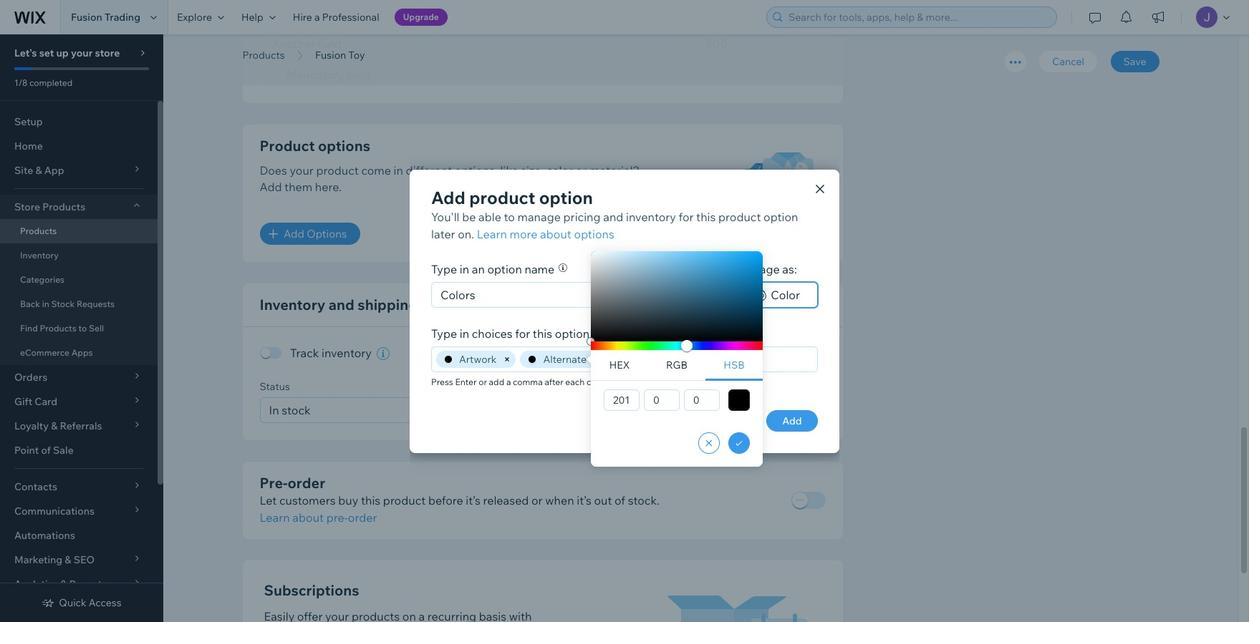 Task type: describe. For each thing, give the bounding box(es) containing it.
choice.
[[587, 377, 615, 387]]

products down store
[[20, 226, 57, 236]]

this inside you'll be able to manage pricing and inventory for this product option later on.
[[697, 210, 716, 224]]

option inside you'll be able to manage pricing and inventory for this product option later on.
[[764, 210, 799, 224]]

options inside learn more about options link
[[574, 227, 615, 241]]

automations link
[[0, 524, 158, 548]]

1 horizontal spatial a
[[506, 377, 511, 387]]

2 it's from the left
[[577, 493, 592, 508]]

show
[[663, 262, 693, 276]]

automations
[[14, 530, 75, 542]]

you'll
[[431, 210, 460, 224]]

this inside 'pre-order let customers buy this product before it's released or when it's out of stock. learn about pre-order'
[[361, 493, 381, 508]]

options,
[[455, 164, 498, 178]]

find products to sell link
[[0, 317, 158, 341]]

0 horizontal spatial options
[[318, 137, 370, 155]]

learn about pre-order link
[[260, 509, 377, 526]]

sell
[[89, 323, 104, 334]]

add for add
[[783, 415, 802, 427]]

hex button
[[591, 350, 648, 381]]

add inside 'does your product come in different options, like size, color or material? add them here.'
[[260, 180, 282, 194]]

0 vertical spatial cancel button
[[1040, 51, 1098, 72]]

up
[[56, 47, 69, 59]]

H field
[[609, 390, 635, 411]]

quick
[[59, 597, 86, 610]]

rgb
[[666, 359, 688, 372]]

back
[[20, 299, 40, 310]]

artwork
[[459, 353, 497, 366]]

tab list containing hex
[[591, 350, 763, 381]]

different
[[406, 164, 452, 178]]

be
[[462, 210, 476, 224]]

stock.
[[628, 493, 660, 508]]

page
[[753, 262, 780, 276]]

products up ecommerce apps
[[40, 323, 77, 334]]

setup
[[14, 115, 43, 128]]

save button
[[1111, 51, 1160, 72]]

point of sale link
[[0, 439, 158, 463]]

0 horizontal spatial cancel
[[713, 415, 745, 427]]

mandatory field
[[286, 68, 371, 82]]

hsb
[[724, 359, 745, 372]]

fusion trading
[[71, 11, 140, 24]]

to inside you'll be able to manage pricing and inventory for this product option later on.
[[504, 210, 515, 224]]

add for add product option
[[431, 187, 466, 208]]

products inside popup button
[[42, 201, 85, 214]]

as:
[[783, 262, 797, 276]]

1 vertical spatial and
[[329, 296, 355, 314]]

find products to sell
[[20, 323, 104, 334]]

for inside you'll be able to manage pricing and inventory for this product option later on.
[[679, 210, 694, 224]]

1 horizontal spatial cancel
[[1053, 55, 1085, 68]]

add button
[[767, 410, 818, 432]]

pre-order let customers buy this product before it's released or when it's out of stock. learn about pre-order
[[260, 474, 660, 525]]

pre-
[[260, 474, 288, 492]]

list button
[[663, 282, 735, 308]]

home link
[[0, 134, 158, 158]]

0 horizontal spatial inventory
[[322, 346, 372, 361]]

type in an option name
[[431, 262, 555, 276]]

weight
[[693, 380, 725, 393]]

subscriptions
[[264, 581, 359, 599]]

categories link
[[0, 268, 158, 292]]

professional
[[322, 11, 379, 24]]

products down help button
[[243, 49, 285, 62]]

help button
[[233, 0, 284, 34]]

add options button
[[260, 223, 360, 245]]

each
[[566, 377, 585, 387]]

enter
[[455, 377, 477, 387]]

when
[[545, 493, 574, 508]]

shipping weight
[[649, 380, 725, 393]]

inventory for inventory and shipping
[[260, 296, 326, 314]]

1/8
[[14, 77, 27, 88]]

pricing
[[564, 210, 601, 224]]

form containing product options
[[163, 0, 1250, 623]]

size,
[[521, 164, 544, 178]]

sidebar element
[[0, 34, 163, 623]]

product up able
[[469, 187, 536, 208]]

come
[[361, 164, 391, 178]]

e.g., Size or Weight field
[[436, 283, 636, 307]]

lb
[[807, 403, 817, 417]]

does
[[260, 164, 287, 178]]

color
[[771, 288, 800, 302]]

type in choices for this option
[[431, 326, 590, 341]]

toy
[[349, 49, 365, 62]]

status
[[260, 380, 290, 393]]

about inside learn more about options link
[[540, 227, 572, 241]]

in for name
[[460, 262, 469, 276]]

0.0 number field
[[654, 398, 802, 422]]

product
[[260, 137, 315, 155]]

customers
[[279, 493, 336, 508]]

or for your
[[576, 164, 587, 178]]

field
[[347, 68, 371, 82]]

option right an
[[488, 262, 522, 276]]

type for type in choices for this option
[[431, 326, 457, 341]]

show in product page as:
[[663, 262, 797, 276]]

an
[[472, 262, 485, 276]]

inventory for inventory
[[20, 250, 59, 261]]

learn inside 'pre-order let customers buy this product before it's released or when it's out of stock. learn about pre-order'
[[260, 511, 290, 525]]

color
[[546, 164, 573, 178]]

point of sale
[[14, 444, 74, 457]]

product options
[[260, 137, 370, 155]]

1 vertical spatial order
[[348, 511, 377, 525]]

hex
[[610, 359, 630, 372]]

of inside sidebar element
[[41, 444, 51, 457]]

more
[[510, 227, 538, 241]]

pre-
[[327, 511, 348, 525]]



Task type: locate. For each thing, give the bounding box(es) containing it.
cancel button left save
[[1040, 51, 1098, 72]]

plus xs image
[[269, 230, 278, 239]]

1 vertical spatial inventory
[[260, 296, 326, 314]]

for
[[679, 210, 694, 224], [515, 326, 530, 341]]

product left before
[[383, 493, 426, 508]]

1 vertical spatial options
[[574, 227, 615, 241]]

0 vertical spatial or
[[576, 164, 587, 178]]

inventory up track
[[260, 296, 326, 314]]

about down customers
[[293, 511, 324, 525]]

1 it's from the left
[[466, 493, 481, 508]]

this right the buy
[[361, 493, 381, 508]]

hire a professional
[[293, 11, 379, 24]]

type left choices
[[431, 326, 457, 341]]

inventory right track
[[322, 346, 372, 361]]

fusion for fusion toy
[[315, 49, 346, 62]]

shipping
[[649, 380, 691, 393]]

1 vertical spatial of
[[615, 493, 626, 508]]

1 vertical spatial cancel button
[[700, 410, 758, 432]]

of right out
[[615, 493, 626, 508]]

like
[[501, 164, 519, 178]]

explore
[[177, 11, 212, 24]]

released
[[483, 493, 529, 508]]

0 horizontal spatial learn
[[260, 511, 290, 525]]

in right "back"
[[42, 299, 49, 310]]

in left choices
[[460, 326, 469, 341]]

rgb button
[[648, 350, 706, 381]]

form
[[163, 0, 1250, 623]]

and
[[603, 210, 624, 224], [329, 296, 355, 314]]

your up "them"
[[290, 164, 314, 178]]

1 vertical spatial your
[[290, 164, 314, 178]]

trading
[[105, 11, 140, 24]]

None field
[[610, 347, 813, 372], [265, 398, 416, 422], [459, 398, 627, 422], [610, 347, 813, 372], [265, 398, 416, 422], [459, 398, 627, 422]]

your right up
[[71, 47, 93, 59]]

0 horizontal spatial and
[[329, 296, 355, 314]]

able
[[479, 210, 501, 224]]

back in stock requests link
[[0, 292, 158, 317]]

ecommerce apps link
[[0, 341, 158, 365]]

for right choices
[[515, 326, 530, 341]]

add up you'll
[[431, 187, 466, 208]]

in left an
[[460, 262, 469, 276]]

fusion
[[71, 11, 102, 24], [315, 49, 346, 62]]

1 horizontal spatial cancel button
[[1040, 51, 1098, 72]]

hsb button
[[706, 350, 763, 381]]

product inside you'll be able to manage pricing and inventory for this product option later on.
[[719, 210, 761, 224]]

alternate
[[543, 353, 587, 366]]

point
[[14, 444, 39, 457]]

hire
[[293, 11, 312, 24]]

inventory down material?
[[626, 210, 676, 224]]

B field
[[689, 390, 715, 411]]

options down pricing
[[574, 227, 615, 241]]

0 vertical spatial a
[[315, 11, 320, 24]]

inventory inside sidebar element
[[20, 250, 59, 261]]

and inside you'll be able to manage pricing and inventory for this product option later on.
[[603, 210, 624, 224]]

a right 'hire'
[[315, 11, 320, 24]]

add
[[260, 180, 282, 194], [431, 187, 466, 208], [284, 227, 304, 241], [783, 415, 802, 427]]

0 horizontal spatial inventory
[[20, 250, 59, 261]]

0 vertical spatial and
[[603, 210, 624, 224]]

mandatory
[[286, 68, 345, 82]]

cancel
[[1053, 55, 1085, 68], [713, 415, 745, 427]]

shipping
[[358, 296, 418, 314]]

learn
[[477, 227, 507, 241], [260, 511, 290, 525]]

or left add
[[479, 377, 487, 387]]

upgrade
[[403, 11, 439, 22]]

for up show
[[679, 210, 694, 224]]

and right pricing
[[603, 210, 624, 224]]

about down manage
[[540, 227, 572, 241]]

does your product come in different options, like size, color or material? add them here.
[[260, 164, 640, 194]]

out
[[594, 493, 612, 508]]

1 type from the top
[[431, 262, 457, 276]]

later
[[431, 227, 455, 241]]

0 horizontal spatial products link
[[0, 219, 158, 244]]

0 vertical spatial inventory
[[626, 210, 676, 224]]

inventory inside you'll be able to manage pricing and inventory for this product option later on.
[[626, 210, 676, 224]]

press
[[431, 377, 453, 387]]

product up show in product page as: in the top right of the page
[[719, 210, 761, 224]]

your
[[71, 47, 93, 59], [290, 164, 314, 178]]

store products
[[14, 201, 85, 214]]

0 horizontal spatial this
[[361, 493, 381, 508]]

options up come
[[318, 137, 370, 155]]

1 vertical spatial type
[[431, 326, 457, 341]]

option up alternate
[[555, 326, 590, 341]]

1 horizontal spatial for
[[679, 210, 694, 224]]

Search for tools, apps, help & more... field
[[785, 7, 1053, 27]]

store products button
[[0, 195, 158, 219]]

1 vertical spatial this
[[533, 326, 553, 341]]

this up show in product page as: in the top right of the page
[[697, 210, 716, 224]]

1 horizontal spatial or
[[532, 493, 543, 508]]

1 horizontal spatial learn
[[477, 227, 507, 241]]

1 vertical spatial about
[[293, 511, 324, 525]]

0 vertical spatial for
[[679, 210, 694, 224]]

2 vertical spatial or
[[532, 493, 543, 508]]

in right show
[[696, 262, 705, 276]]

1 horizontal spatial to
[[504, 210, 515, 224]]

0 horizontal spatial fusion
[[71, 11, 102, 24]]

0 horizontal spatial of
[[41, 444, 51, 457]]

name
[[525, 262, 555, 276]]

list
[[698, 288, 717, 302]]

on.
[[458, 227, 474, 241]]

0 vertical spatial inventory
[[20, 250, 59, 261]]

quick access button
[[42, 597, 122, 610]]

save
[[1124, 55, 1147, 68]]

0 horizontal spatial a
[[315, 11, 320, 24]]

0 vertical spatial products link
[[235, 48, 292, 62]]

1 horizontal spatial order
[[348, 511, 377, 525]]

store
[[95, 47, 120, 59]]

in inside sidebar element
[[42, 299, 49, 310]]

back in stock requests
[[20, 299, 115, 310]]

1 horizontal spatial fusion
[[315, 49, 346, 62]]

cancel down b "field"
[[713, 415, 745, 427]]

1 vertical spatial products link
[[0, 219, 158, 244]]

type for type in an option name
[[431, 262, 457, 276]]

material?
[[590, 164, 640, 178]]

1 horizontal spatial options
[[574, 227, 615, 241]]

choices
[[472, 326, 513, 341]]

or for order
[[532, 493, 543, 508]]

order up customers
[[288, 474, 325, 492]]

or inside 'does your product come in different options, like size, color or material? add them here.'
[[576, 164, 587, 178]]

fusion toy
[[315, 49, 365, 62]]

hire a professional link
[[284, 0, 388, 34]]

products right store
[[42, 201, 85, 214]]

in for this
[[460, 326, 469, 341]]

1 horizontal spatial products link
[[235, 48, 292, 62]]

1 vertical spatial for
[[515, 326, 530, 341]]

0 vertical spatial cancel
[[1053, 55, 1085, 68]]

in right come
[[394, 164, 403, 178]]

comma
[[513, 377, 543, 387]]

add for add options
[[284, 227, 304, 241]]

0 horizontal spatial or
[[479, 377, 487, 387]]

products link down the "store products"
[[0, 219, 158, 244]]

1 vertical spatial or
[[479, 377, 487, 387]]

or left when
[[532, 493, 543, 508]]

products link
[[235, 48, 292, 62], [0, 219, 158, 244]]

add options
[[284, 227, 347, 241]]

to right able
[[504, 210, 515, 224]]

0 vertical spatial this
[[697, 210, 716, 224]]

quick access
[[59, 597, 122, 610]]

inventory up the categories
[[20, 250, 59, 261]]

order down the buy
[[348, 511, 377, 525]]

product up "list"
[[708, 262, 750, 276]]

1 vertical spatial a
[[506, 377, 511, 387]]

ecommerce apps
[[20, 348, 93, 358]]

product up here.
[[316, 164, 359, 178]]

or inside 'pre-order let customers buy this product before it's released or when it's out of stock. learn about pre-order'
[[532, 493, 543, 508]]

0 vertical spatial of
[[41, 444, 51, 457]]

e.g., "What would you like engraved on your watch?" text field
[[264, 31, 677, 57]]

buy
[[338, 493, 358, 508]]

cancel button down weight
[[700, 410, 758, 432]]

2 horizontal spatial this
[[697, 210, 716, 224]]

type left an
[[431, 262, 457, 276]]

S field
[[649, 390, 675, 411]]

here.
[[315, 180, 342, 194]]

and left shipping
[[329, 296, 355, 314]]

0 vertical spatial type
[[431, 262, 457, 276]]

2 vertical spatial this
[[361, 493, 381, 508]]

order
[[288, 474, 325, 492], [348, 511, 377, 525]]

0 horizontal spatial about
[[293, 511, 324, 525]]

option up pricing
[[539, 187, 593, 208]]

cancel button
[[1040, 51, 1098, 72], [700, 410, 758, 432]]

0 vertical spatial options
[[318, 137, 370, 155]]

them
[[285, 180, 313, 194]]

tab list
[[591, 350, 763, 381]]

0 horizontal spatial to
[[78, 323, 87, 334]]

add product option
[[431, 187, 593, 208]]

add
[[489, 377, 505, 387]]

product inside 'does your product come in different options, like size, color or material? add them here.'
[[316, 164, 359, 178]]

1 vertical spatial learn
[[260, 511, 290, 525]]

track
[[290, 346, 319, 361]]

products link down help button
[[235, 48, 292, 62]]

1 vertical spatial inventory
[[322, 346, 372, 361]]

inventory
[[626, 210, 676, 224], [322, 346, 372, 361]]

to inside find products to sell link
[[78, 323, 87, 334]]

help
[[241, 11, 264, 24]]

requests
[[77, 299, 115, 310]]

to left sell
[[78, 323, 87, 334]]

2 horizontal spatial or
[[576, 164, 587, 178]]

this up alternate
[[533, 326, 553, 341]]

1 horizontal spatial this
[[533, 326, 553, 341]]

0 horizontal spatial it's
[[466, 493, 481, 508]]

0 vertical spatial to
[[504, 210, 515, 224]]

manage
[[518, 210, 561, 224]]

0 vertical spatial order
[[288, 474, 325, 492]]

option
[[539, 187, 593, 208], [764, 210, 799, 224], [488, 262, 522, 276], [555, 326, 590, 341]]

type
[[431, 262, 457, 276], [431, 326, 457, 341]]

learn down able
[[477, 227, 507, 241]]

setup link
[[0, 110, 158, 134]]

before
[[428, 493, 463, 508]]

cancel left save
[[1053, 55, 1085, 68]]

0 vertical spatial your
[[71, 47, 93, 59]]

press enter or add a comma after each choice.
[[431, 377, 615, 387]]

ecommerce
[[20, 348, 70, 358]]

0 vertical spatial fusion
[[71, 11, 102, 24]]

a right add
[[506, 377, 511, 387]]

1 horizontal spatial inventory
[[260, 296, 326, 314]]

add down does
[[260, 180, 282, 194]]

inventory and shipping
[[260, 296, 418, 314]]

1 horizontal spatial and
[[603, 210, 624, 224]]

your inside sidebar element
[[71, 47, 93, 59]]

stock
[[51, 299, 75, 310]]

in inside 'does your product come in different options, like size, color or material? add them here.'
[[394, 164, 403, 178]]

0 horizontal spatial cancel button
[[700, 410, 758, 432]]

0 horizontal spatial your
[[71, 47, 93, 59]]

or right color
[[576, 164, 587, 178]]

first time_stores_subsciptions and reccuring orders_calender and box copy image
[[668, 596, 822, 623]]

sale
[[53, 444, 74, 457]]

product inside 'pre-order let customers buy this product before it's released or when it's out of stock. learn about pre-order'
[[383, 493, 426, 508]]

your inside 'does your product come in different options, like size, color or material? add them here.'
[[290, 164, 314, 178]]

learn down 'let'
[[260, 511, 290, 525]]

1 horizontal spatial inventory
[[626, 210, 676, 224]]

1 horizontal spatial about
[[540, 227, 572, 241]]

it's right before
[[466, 493, 481, 508]]

fusion for fusion trading
[[71, 11, 102, 24]]

home
[[14, 140, 43, 153]]

1 vertical spatial cancel
[[713, 415, 745, 427]]

None number field
[[698, 31, 773, 57]]

1 vertical spatial to
[[78, 323, 87, 334]]

1 vertical spatial fusion
[[315, 49, 346, 62]]

in for as:
[[696, 262, 705, 276]]

inventory link
[[0, 244, 158, 268]]

option up as:
[[764, 210, 799, 224]]

upgrade button
[[395, 9, 448, 26]]

of inside 'pre-order let customers buy this product before it's released or when it's out of stock. learn about pre-order'
[[615, 493, 626, 508]]

products
[[243, 49, 285, 62], [42, 201, 85, 214], [20, 226, 57, 236], [40, 323, 77, 334]]

add right plus xs icon
[[284, 227, 304, 241]]

0 vertical spatial learn
[[477, 227, 507, 241]]

1 horizontal spatial your
[[290, 164, 314, 178]]

fusion left trading
[[71, 11, 102, 24]]

add left lb on the right bottom of page
[[783, 415, 802, 427]]

fusion up "mandatory field"
[[315, 49, 346, 62]]

1 horizontal spatial it's
[[577, 493, 592, 508]]

learn inside learn more about options link
[[477, 227, 507, 241]]

2 type from the top
[[431, 326, 457, 341]]

0 horizontal spatial order
[[288, 474, 325, 492]]

0 vertical spatial about
[[540, 227, 572, 241]]

of left the sale
[[41, 444, 51, 457]]

it's left out
[[577, 493, 592, 508]]

let
[[260, 493, 277, 508]]

about inside 'pre-order let customers buy this product before it's released or when it's out of stock. learn about pre-order'
[[293, 511, 324, 525]]

0 horizontal spatial for
[[515, 326, 530, 341]]

1 horizontal spatial of
[[615, 493, 626, 508]]

track inventory
[[290, 346, 372, 361]]



Task type: vqa. For each thing, say whether or not it's contained in the screenshot.
the HEX
yes



